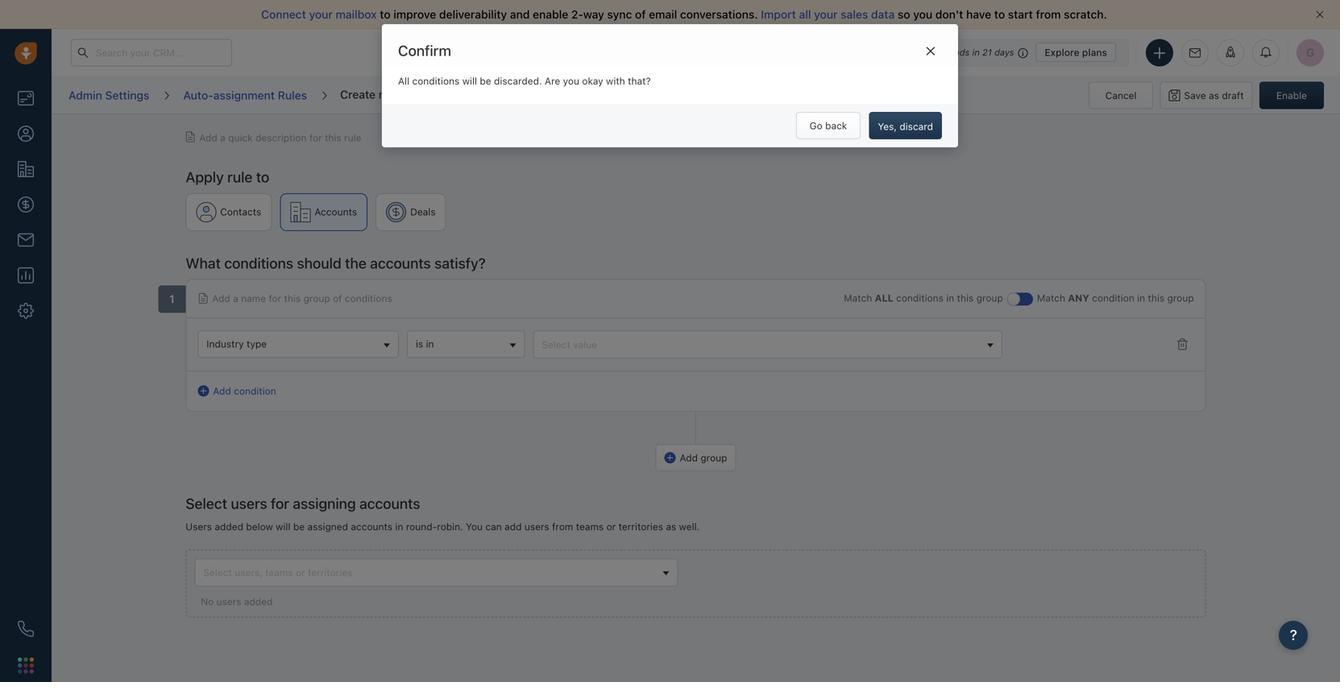 Task type: vqa. For each thing, say whether or not it's contained in the screenshot.
Discarded.
yes



Task type: describe. For each thing, give the bounding box(es) containing it.
admin settings
[[69, 89, 149, 102]]

scratch.
[[1064, 8, 1108, 21]]

any
[[1068, 293, 1090, 304]]

untitled
[[185, 102, 237, 119]]

0 vertical spatial from
[[1036, 8, 1061, 21]]

0 vertical spatial of
[[635, 8, 646, 21]]

1 vertical spatial condition
[[234, 386, 276, 397]]

trial
[[931, 47, 947, 58]]

users for added
[[217, 597, 241, 608]]

1 vertical spatial of
[[333, 293, 342, 304]]

are
[[545, 75, 560, 87]]

add group button
[[656, 445, 736, 472]]

email
[[649, 8, 677, 21]]

explore plans link
[[1036, 43, 1116, 62]]

rule for apply rule to
[[227, 168, 253, 186]]

this for add a name for this group of conditions
[[284, 293, 301, 304]]

enable
[[533, 8, 569, 21]]

08
[[280, 102, 298, 119]]

0 vertical spatial you
[[914, 8, 933, 21]]

robin.
[[437, 522, 463, 533]]

is in button
[[407, 331, 525, 358]]

is
[[416, 339, 423, 350]]

apply
[[186, 168, 224, 186]]

2-
[[571, 8, 583, 21]]

or
[[607, 522, 616, 533]]

2 horizontal spatial to
[[995, 8, 1005, 21]]

rules
[[278, 89, 307, 102]]

all
[[799, 8, 811, 21]]

match any condition in this group
[[1037, 293, 1194, 304]]

type
[[247, 339, 267, 350]]

ends
[[949, 47, 970, 58]]

yes,
[[878, 121, 897, 132]]

save as draft button
[[1160, 82, 1253, 109]]

draft
[[1222, 90, 1244, 101]]

1 your from the left
[[309, 8, 333, 21]]

add
[[505, 522, 522, 533]]

import all your sales data link
[[761, 8, 898, 21]]

discard
[[900, 121, 933, 132]]

contacts
[[220, 207, 261, 218]]

you inside confirm dialog
[[563, 75, 580, 87]]

add condition link
[[198, 384, 276, 399]]

all conditions will be discarded. are you okay with that?
[[398, 75, 651, 87]]

rule for untitled rule - 08 mar 2024, 09:33
[[241, 102, 266, 119]]

2 vertical spatial accounts
[[351, 522, 393, 533]]

accounts for the
[[370, 255, 431, 272]]

0 vertical spatial condition
[[1092, 293, 1135, 304]]

deliverability
[[439, 8, 507, 21]]

will inside confirm dialog
[[462, 75, 477, 87]]

add for add a name for this group of conditions
[[212, 293, 230, 304]]

industry
[[207, 339, 244, 350]]

create
[[340, 88, 376, 101]]

freshworks switcher image
[[18, 658, 34, 674]]

rule down 2024,
[[344, 132, 362, 143]]

industry type button
[[198, 331, 399, 358]]

group for add a name for this group of conditions
[[304, 293, 330, 304]]

select users for assigning accounts
[[186, 496, 420, 513]]

connect your mailbox to improve deliverability and enable 2-way sync of email conversations. import all your sales data so you don't have to start from scratch.
[[261, 8, 1108, 21]]

have
[[967, 8, 992, 21]]

settings
[[105, 89, 149, 102]]

group for match all conditions in this group
[[977, 293, 1003, 304]]

admin
[[69, 89, 102, 102]]

assigning
[[293, 496, 356, 513]]

enable
[[1277, 90, 1307, 101]]

the
[[345, 255, 367, 272]]

import
[[761, 8, 796, 21]]

2 vertical spatial for
[[271, 496, 289, 513]]

quick
[[228, 132, 253, 143]]

start
[[1008, 8, 1033, 21]]

conditions right the all
[[896, 293, 944, 304]]

data
[[871, 8, 895, 21]]

in for conditions
[[947, 293, 955, 304]]

okay
[[582, 75, 604, 87]]

conditions down the
[[345, 293, 392, 304]]

select
[[186, 496, 227, 513]]

satisfy?
[[435, 255, 486, 272]]

with
[[606, 75, 625, 87]]

auto-
[[183, 89, 213, 102]]

no
[[201, 597, 214, 608]]

in inside "button"
[[426, 339, 434, 350]]

conversations.
[[680, 8, 758, 21]]

apply rule to
[[186, 168, 270, 186]]

explore
[[1045, 47, 1080, 58]]

plans
[[1083, 47, 1108, 58]]

what's new image
[[1225, 46, 1237, 58]]

add for add a quick description for this rule
[[199, 132, 217, 143]]

well.
[[679, 522, 700, 533]]

0 vertical spatial for
[[309, 132, 322, 143]]

all
[[398, 75, 410, 87]]

phone element
[[10, 613, 42, 646]]

name
[[241, 293, 266, 304]]

what conditions should the accounts satisfy?
[[186, 255, 486, 272]]

users
[[186, 522, 212, 533]]

0 horizontal spatial will
[[276, 522, 291, 533]]

save
[[1185, 90, 1206, 101]]



Task type: locate. For each thing, give the bounding box(es) containing it.
users for for
[[231, 496, 267, 513]]

conditions inside confirm dialog
[[412, 75, 460, 87]]

mailbox
[[336, 8, 377, 21]]

mar
[[302, 102, 327, 119]]

condition right any
[[1092, 293, 1135, 304]]

that?
[[628, 75, 651, 87]]

added
[[215, 522, 243, 533], [244, 597, 273, 608]]

accounts link
[[280, 193, 368, 231]]

match left any
[[1037, 293, 1066, 304]]

add for add group
[[680, 453, 698, 464]]

1 horizontal spatial a
[[233, 293, 238, 304]]

1 vertical spatial users
[[525, 522, 550, 533]]

accounts right the
[[370, 255, 431, 272]]

assigned
[[307, 522, 348, 533]]

of
[[635, 8, 646, 21], [333, 293, 342, 304]]

add left name
[[212, 293, 230, 304]]

be
[[480, 75, 491, 87], [293, 522, 305, 533]]

Select users, teams or territories search field
[[199, 565, 657, 582]]

enable button
[[1260, 82, 1324, 109]]

0 vertical spatial users
[[231, 496, 267, 513]]

0 horizontal spatial as
[[666, 522, 677, 533]]

save as draft
[[1185, 90, 1244, 101]]

explore plans
[[1045, 47, 1108, 58]]

you right are
[[563, 75, 580, 87]]

0 horizontal spatial added
[[215, 522, 243, 533]]

match for match all conditions in this group
[[844, 293, 872, 304]]

as right save
[[1209, 90, 1220, 101]]

1 vertical spatial you
[[563, 75, 580, 87]]

below
[[246, 522, 273, 533]]

be left discarded.
[[480, 75, 491, 87]]

sales
[[841, 8, 868, 21]]

for right name
[[269, 293, 281, 304]]

0 horizontal spatial to
[[256, 168, 270, 186]]

added right no
[[244, 597, 273, 608]]

0 horizontal spatial condition
[[234, 386, 276, 397]]

to up contacts
[[256, 168, 270, 186]]

0 horizontal spatial you
[[563, 75, 580, 87]]

in for condition
[[1138, 293, 1146, 304]]

add down "untitled"
[[199, 132, 217, 143]]

0 horizontal spatial a
[[220, 132, 226, 143]]

in right any
[[1138, 293, 1146, 304]]

match left the all
[[844, 293, 872, 304]]

untitled rule - 08 mar 2024, 09:33
[[185, 102, 413, 119]]

users up below on the left bottom of the page
[[231, 496, 267, 513]]

add down industry
[[213, 386, 231, 397]]

add condition
[[213, 386, 276, 397]]

your left 'mailbox'
[[309, 8, 333, 21]]

and
[[510, 8, 530, 21]]

be down select users for assigning accounts
[[293, 522, 305, 533]]

1 vertical spatial as
[[666, 522, 677, 533]]

should
[[297, 255, 342, 272]]

you right so at the top right of the page
[[914, 8, 933, 21]]

close image
[[1316, 10, 1324, 19]]

is in
[[416, 339, 434, 350]]

for up below on the left bottom of the page
[[271, 496, 289, 513]]

2024,
[[331, 102, 370, 119]]

group inside 'button'
[[701, 453, 727, 464]]

for down mar
[[309, 132, 322, 143]]

rule up contacts
[[227, 168, 253, 186]]

create rule
[[340, 88, 399, 101]]

accounts
[[315, 207, 357, 218]]

your
[[309, 8, 333, 21], [814, 8, 838, 21]]

1 horizontal spatial as
[[1209, 90, 1220, 101]]

to right 'mailbox'
[[380, 8, 391, 21]]

accounts right assigned
[[351, 522, 393, 533]]

0 vertical spatial a
[[220, 132, 226, 143]]

accounts for assigning
[[360, 496, 420, 513]]

1 horizontal spatial condition
[[1092, 293, 1135, 304]]

territories
[[619, 522, 663, 533]]

1 vertical spatial a
[[233, 293, 238, 304]]

0 vertical spatial will
[[462, 75, 477, 87]]

a for name
[[233, 293, 238, 304]]

auto-assignment rules link
[[183, 83, 308, 108]]

no users added
[[201, 597, 273, 608]]

confirm
[[398, 42, 451, 59]]

add a name for this group of conditions
[[212, 293, 392, 304]]

0 vertical spatial be
[[480, 75, 491, 87]]

all
[[875, 293, 894, 304]]

1 horizontal spatial of
[[635, 8, 646, 21]]

don't
[[936, 8, 964, 21]]

users right no
[[217, 597, 241, 608]]

condition
[[1092, 293, 1135, 304], [234, 386, 276, 397]]

phone image
[[18, 621, 34, 638]]

for
[[309, 132, 322, 143], [269, 293, 281, 304], [271, 496, 289, 513]]

-
[[270, 102, 276, 119]]

0 vertical spatial accounts
[[370, 255, 431, 272]]

add for add condition
[[213, 386, 231, 397]]

cancel
[[1106, 90, 1137, 101]]

in left "round-"
[[395, 522, 403, 533]]

1 vertical spatial accounts
[[360, 496, 420, 513]]

1 vertical spatial from
[[552, 522, 573, 533]]

1 horizontal spatial from
[[1036, 8, 1061, 21]]

users
[[231, 496, 267, 513], [525, 522, 550, 533], [217, 597, 241, 608]]

of right sync
[[635, 8, 646, 21]]

a left name
[[233, 293, 238, 304]]

1 horizontal spatial added
[[244, 597, 273, 608]]

teams
[[576, 522, 604, 533]]

can
[[486, 522, 502, 533]]

accounts up "round-"
[[360, 496, 420, 513]]

your right all
[[814, 8, 838, 21]]

this for match any condition in this group
[[1148, 293, 1165, 304]]

0 vertical spatial added
[[215, 522, 243, 533]]

0 horizontal spatial your
[[309, 8, 333, 21]]

0 horizontal spatial of
[[333, 293, 342, 304]]

auto-assignment rules
[[183, 89, 307, 102]]

your
[[909, 47, 928, 58]]

from left "teams"
[[552, 522, 573, 533]]

1 vertical spatial for
[[269, 293, 281, 304]]

rule for create rule
[[379, 88, 399, 101]]

1 horizontal spatial you
[[914, 8, 933, 21]]

added right users
[[215, 522, 243, 533]]

2 match from the left
[[1037, 293, 1066, 304]]

Search your CRM... text field
[[71, 39, 232, 67]]

as left well.
[[666, 522, 677, 533]]

0 horizontal spatial from
[[552, 522, 573, 533]]

1 horizontal spatial be
[[480, 75, 491, 87]]

rule left -
[[241, 102, 266, 119]]

in left 21
[[973, 47, 980, 58]]

confirm dialog
[[382, 24, 958, 148]]

2 vertical spatial users
[[217, 597, 241, 608]]

conditions
[[412, 75, 460, 87], [224, 255, 293, 272], [896, 293, 944, 304], [345, 293, 392, 304]]

2 your from the left
[[814, 8, 838, 21]]

go back
[[810, 120, 847, 131]]

0 horizontal spatial be
[[293, 522, 305, 533]]

match all conditions in this group
[[844, 293, 1003, 304]]

yes, discard
[[878, 121, 933, 132]]

1 match from the left
[[844, 293, 872, 304]]

in for ends
[[973, 47, 980, 58]]

add up well.
[[680, 453, 698, 464]]

round-
[[406, 522, 437, 533]]

Select value search field
[[538, 337, 982, 354]]

match for match any condition in this group
[[1037, 293, 1066, 304]]

1 vertical spatial be
[[293, 522, 305, 533]]

add group
[[680, 453, 727, 464]]

to
[[380, 8, 391, 21], [995, 8, 1005, 21], [256, 168, 270, 186]]

to left start
[[995, 8, 1005, 21]]

deals link
[[376, 193, 446, 231]]

condition down type at the left of page
[[234, 386, 276, 397]]

1 vertical spatial added
[[244, 597, 273, 608]]

a for quick
[[220, 132, 226, 143]]

1 horizontal spatial to
[[380, 8, 391, 21]]

1 vertical spatial will
[[276, 522, 291, 533]]

as inside button
[[1209, 90, 1220, 101]]

1 horizontal spatial your
[[814, 8, 838, 21]]

go back button
[[796, 112, 861, 140]]

a left quick
[[220, 132, 226, 143]]

1 horizontal spatial will
[[462, 75, 477, 87]]

add a quick description for this rule
[[199, 132, 362, 143]]

be inside confirm dialog
[[480, 75, 491, 87]]

industry type
[[207, 339, 267, 350]]

0 horizontal spatial match
[[844, 293, 872, 304]]

group
[[977, 293, 1003, 304], [1168, 293, 1194, 304], [304, 293, 330, 304], [701, 453, 727, 464]]

this for match all conditions in this group
[[957, 293, 974, 304]]

users added below will be assigned accounts in round-robin. you can add users from teams or territories as well.
[[186, 522, 700, 533]]

yes, discard button
[[869, 112, 942, 140]]

21
[[983, 47, 992, 58]]

group for match any condition in this group
[[1168, 293, 1194, 304]]

days
[[995, 47, 1014, 58]]

will right below on the left bottom of the page
[[276, 522, 291, 533]]

so
[[898, 8, 911, 21]]

rule up 09:33
[[379, 88, 399, 101]]

add inside 'button'
[[680, 453, 698, 464]]

in right the all
[[947, 293, 955, 304]]

1 horizontal spatial match
[[1037, 293, 1066, 304]]

0 vertical spatial as
[[1209, 90, 1220, 101]]

back
[[826, 120, 847, 131]]

discarded.
[[494, 75, 542, 87]]

description
[[256, 132, 307, 143]]

of down what conditions should the accounts satisfy?
[[333, 293, 342, 304]]

will left discarded.
[[462, 75, 477, 87]]

this
[[325, 132, 342, 143], [957, 293, 974, 304], [1148, 293, 1165, 304], [284, 293, 301, 304]]

improve
[[394, 8, 436, 21]]

users right add on the left of the page
[[525, 522, 550, 533]]

your trial ends in 21 days
[[909, 47, 1014, 58]]

in right 'is'
[[426, 339, 434, 350]]

connect
[[261, 8, 306, 21]]

conditions up name
[[224, 255, 293, 272]]

from
[[1036, 8, 1061, 21], [552, 522, 573, 533]]

cancel button
[[1089, 82, 1154, 109]]

from right start
[[1036, 8, 1061, 21]]

conditions right all
[[412, 75, 460, 87]]



